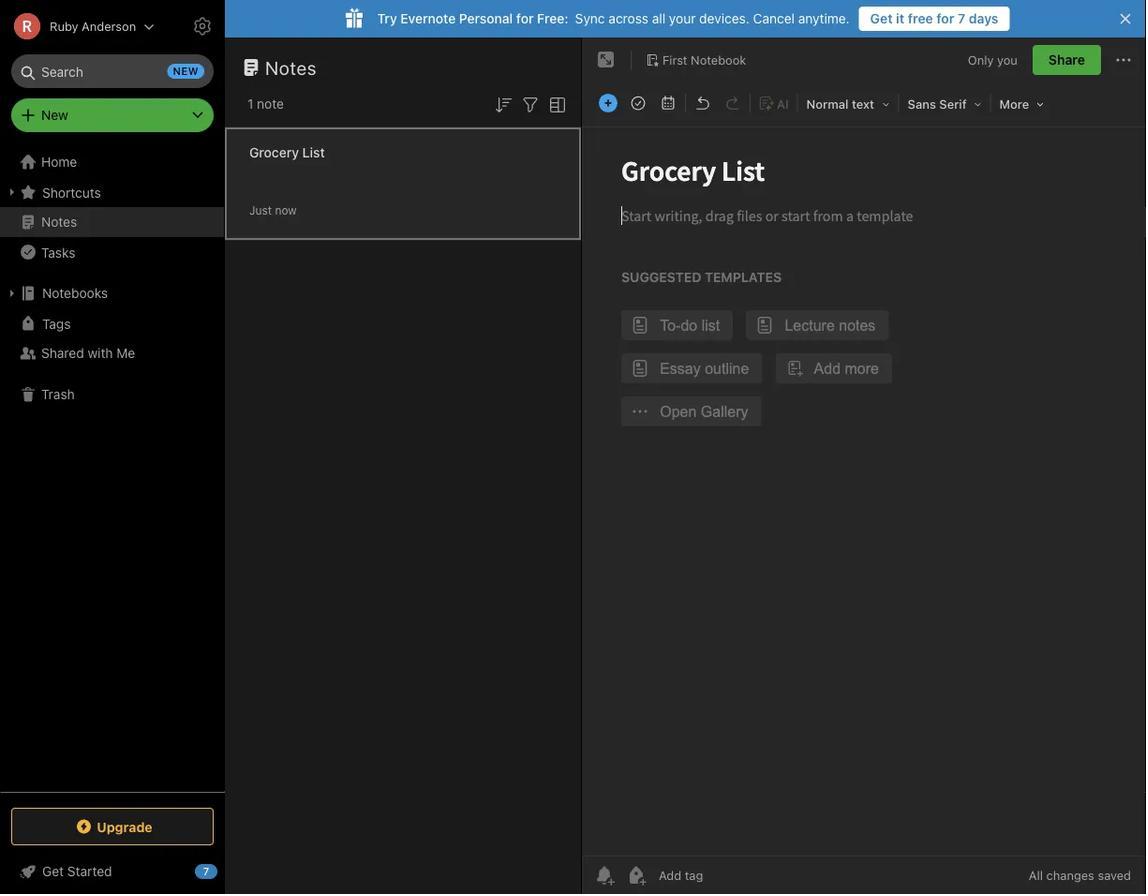 Task type: locate. For each thing, give the bounding box(es) containing it.
upgrade button
[[11, 808, 214, 846]]

get left "started"
[[42, 864, 64, 879]]

more
[[1000, 97, 1029, 111]]

share
[[1049, 52, 1085, 67]]

new search field
[[24, 54, 204, 88]]

expand notebooks image
[[5, 286, 20, 301]]

your
[[669, 11, 696, 26]]

get
[[871, 11, 893, 26], [42, 864, 64, 879]]

for inside the get it free for 7 days button
[[937, 11, 955, 26]]

Add tag field
[[657, 868, 798, 883]]

Account field
[[0, 7, 155, 45]]

upgrade
[[97, 819, 153, 835]]

sans
[[908, 97, 936, 111]]

notes link
[[0, 207, 224, 237]]

0 horizontal spatial notes
[[41, 214, 77, 230]]

shortcuts
[[42, 184, 101, 200]]

0 vertical spatial 7
[[958, 11, 966, 26]]

get inside button
[[871, 11, 893, 26]]

Font family field
[[901, 90, 989, 117]]

for
[[516, 11, 534, 26], [937, 11, 955, 26]]

7
[[958, 11, 966, 26], [203, 866, 209, 878]]

get for get started
[[42, 864, 64, 879]]

note
[[257, 96, 284, 112]]

Search text field
[[24, 54, 201, 88]]

changes
[[1047, 868, 1095, 883]]

0 horizontal spatial for
[[516, 11, 534, 26]]

1
[[247, 96, 253, 112]]

try evernote personal for free: sync across all your devices. cancel anytime.
[[377, 11, 850, 26]]

trash
[[41, 387, 75, 402]]

all
[[652, 11, 666, 26]]

1 vertical spatial notes
[[41, 214, 77, 230]]

Note Editor text field
[[582, 127, 1146, 856]]

1 horizontal spatial for
[[937, 11, 955, 26]]

2 for from the left
[[937, 11, 955, 26]]

shared with me link
[[0, 338, 224, 368]]

1 for from the left
[[516, 11, 534, 26]]

tree
[[0, 147, 225, 791]]

0 horizontal spatial 7
[[203, 866, 209, 878]]

1 horizontal spatial get
[[871, 11, 893, 26]]

calendar event image
[[655, 90, 681, 116]]

0 vertical spatial notes
[[265, 56, 317, 78]]

for right free
[[937, 11, 955, 26]]

Insert field
[[594, 90, 622, 116]]

notes up note
[[265, 56, 317, 78]]

get left it
[[871, 11, 893, 26]]

undo image
[[690, 90, 716, 116]]

More actions field
[[1113, 45, 1135, 75]]

serif
[[940, 97, 967, 111]]

for left free:
[[516, 11, 534, 26]]

for for 7
[[937, 11, 955, 26]]

notes up tasks
[[41, 214, 77, 230]]

note window element
[[582, 37, 1146, 894]]

new button
[[11, 98, 214, 132]]

list
[[302, 145, 325, 160]]

for for free:
[[516, 11, 534, 26]]

add a reminder image
[[593, 864, 616, 887]]

tasks button
[[0, 237, 224, 267]]

0 horizontal spatial get
[[42, 864, 64, 879]]

me
[[117, 345, 135, 361]]

1 horizontal spatial 7
[[958, 11, 966, 26]]

1 vertical spatial 7
[[203, 866, 209, 878]]

get it free for 7 days
[[871, 11, 999, 26]]

click to collapse image
[[218, 860, 232, 882]]

only you
[[968, 53, 1018, 67]]

7 left click to collapse image at the left
[[203, 866, 209, 878]]

anytime.
[[798, 11, 850, 26]]

all changes saved
[[1029, 868, 1131, 883]]

add tag image
[[625, 864, 648, 887]]

get inside 'help and learning task checklist' 'field'
[[42, 864, 64, 879]]

expand note image
[[595, 49, 618, 71]]

1 vertical spatial get
[[42, 864, 64, 879]]

notebook
[[691, 53, 746, 67]]

tags
[[42, 316, 71, 331]]

Sort options field
[[492, 92, 515, 116]]

just now
[[249, 204, 297, 217]]

0 vertical spatial get
[[871, 11, 893, 26]]

7 left days
[[958, 11, 966, 26]]

notes
[[265, 56, 317, 78], [41, 214, 77, 230]]

text
[[852, 97, 874, 111]]

View options field
[[542, 92, 569, 116]]

try
[[377, 11, 397, 26]]

ruby anderson
[[50, 19, 136, 33]]

ruby
[[50, 19, 78, 33]]

shared
[[41, 345, 84, 361]]

grocery list
[[249, 145, 325, 160]]



Task type: describe. For each thing, give the bounding box(es) containing it.
first notebook
[[663, 53, 746, 67]]

first notebook button
[[639, 47, 753, 73]]

share button
[[1033, 45, 1101, 75]]

you
[[997, 53, 1018, 67]]

get started
[[42, 864, 112, 879]]

started
[[67, 864, 112, 879]]

home link
[[0, 147, 225, 177]]

days
[[969, 11, 999, 26]]

free
[[908, 11, 933, 26]]

new
[[173, 65, 199, 77]]

More field
[[993, 90, 1051, 117]]

free:
[[537, 11, 569, 26]]

shortcuts button
[[0, 177, 224, 207]]

1 horizontal spatial notes
[[265, 56, 317, 78]]

7 inside 'help and learning task checklist' 'field'
[[203, 866, 209, 878]]

saved
[[1098, 868, 1131, 883]]

personal
[[459, 11, 513, 26]]

1 note
[[247, 96, 284, 112]]

task image
[[625, 90, 651, 116]]

notebooks link
[[0, 278, 224, 308]]

settings image
[[191, 15, 214, 37]]

Add filters field
[[519, 92, 542, 116]]

normal
[[807, 97, 849, 111]]

Help and Learning task checklist field
[[0, 857, 225, 887]]

all
[[1029, 868, 1043, 883]]

sans serif
[[908, 97, 967, 111]]

cancel
[[753, 11, 795, 26]]

tree containing home
[[0, 147, 225, 791]]

tags button
[[0, 308, 224, 338]]

evernote
[[401, 11, 456, 26]]

grocery
[[249, 145, 299, 160]]

just
[[249, 204, 272, 217]]

add filters image
[[519, 94, 542, 116]]

first
[[663, 53, 688, 67]]

get it free for 7 days button
[[859, 7, 1010, 31]]

new
[[41, 107, 68, 123]]

get for get it free for 7 days
[[871, 11, 893, 26]]

only
[[968, 53, 994, 67]]

across
[[609, 11, 649, 26]]

it
[[896, 11, 905, 26]]

now
[[275, 204, 297, 217]]

more actions image
[[1113, 49, 1135, 71]]

7 inside button
[[958, 11, 966, 26]]

with
[[88, 345, 113, 361]]

anderson
[[82, 19, 136, 33]]

tasks
[[41, 244, 75, 260]]

sync
[[575, 11, 605, 26]]

trash link
[[0, 380, 224, 410]]

shared with me
[[41, 345, 135, 361]]

Heading level field
[[800, 90, 897, 117]]

devices.
[[699, 11, 750, 26]]

notebooks
[[42, 285, 108, 301]]

home
[[41, 154, 77, 170]]

normal text
[[807, 97, 874, 111]]



Task type: vqa. For each thing, say whether or not it's contained in the screenshot.
devices.
yes



